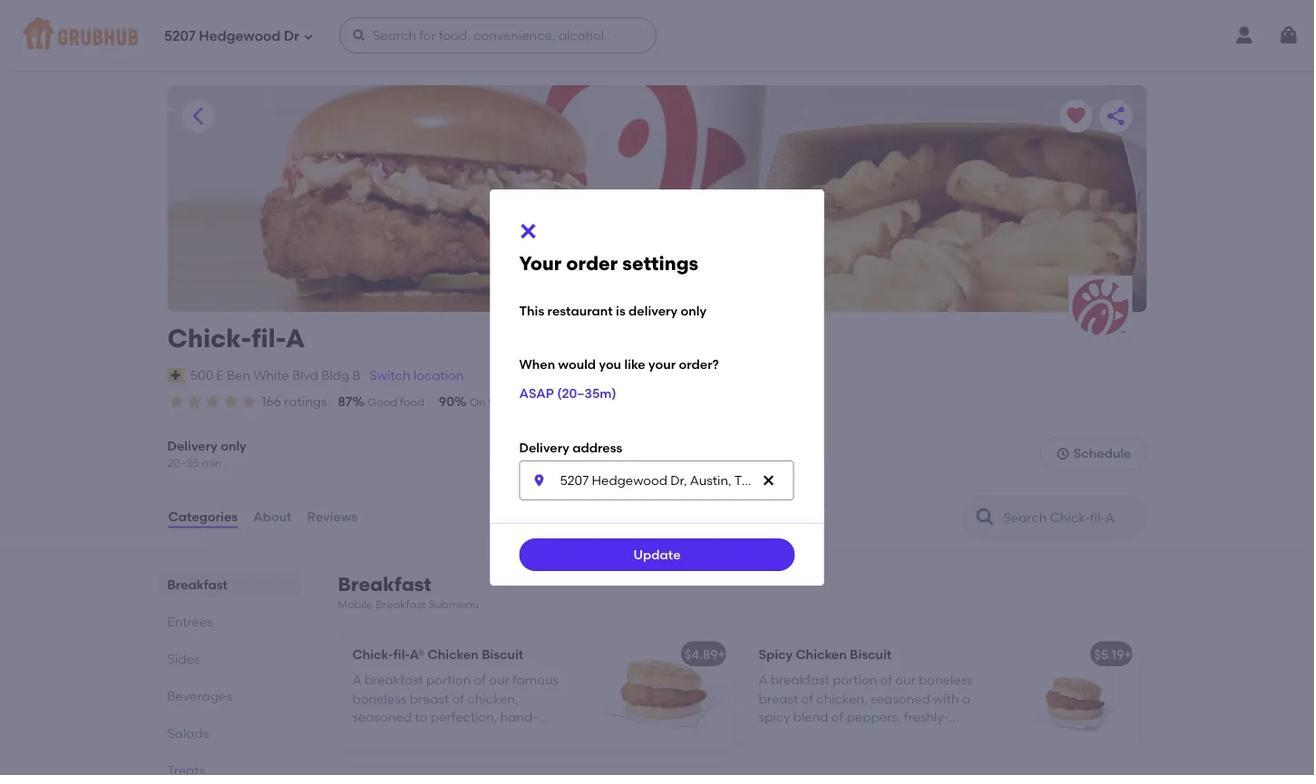 Task type: locate. For each thing, give the bounding box(es) containing it.
biscuit
[[482, 647, 524, 662], [850, 647, 892, 662]]

reviews
[[307, 510, 358, 525]]

chicken right a®
[[428, 647, 479, 662]]

0 horizontal spatial chick-
[[167, 323, 252, 354]]

spicy chicken biscuit image
[[1004, 635, 1140, 753]]

0 horizontal spatial chicken
[[428, 647, 479, 662]]

reviews button
[[306, 485, 359, 550]]

spicy
[[759, 647, 793, 662]]

2 + from the left
[[1125, 647, 1132, 662]]

on time delivery
[[470, 396, 556, 409]]

0 vertical spatial chick-
[[167, 323, 252, 354]]

dr
[[284, 28, 299, 45]]

switch
[[370, 368, 411, 383]]

0 horizontal spatial only
[[221, 438, 247, 454]]

this
[[519, 303, 545, 319]]

0 horizontal spatial order
[[566, 252, 618, 275]]

0 horizontal spatial delivery
[[515, 396, 556, 409]]

chick- for chick-fil-a
[[167, 323, 252, 354]]

breakfast tab
[[167, 575, 294, 595]]

1 horizontal spatial chicken
[[796, 647, 847, 662]]

this restaurant is delivery only
[[519, 303, 707, 319]]

1 horizontal spatial fil-
[[394, 647, 410, 662]]

Search Chick-fil-A search field
[[1002, 509, 1141, 526]]

chick-fil-a logo image
[[1069, 276, 1133, 339]]

blvd
[[292, 368, 319, 383]]

delivery inside delivery only 20–35 min
[[167, 438, 218, 454]]

breakfast inside tab
[[167, 577, 228, 593]]

restaurant
[[548, 303, 613, 319]]

1 vertical spatial order
[[643, 396, 672, 409]]

order right correct at the bottom of the page
[[643, 396, 672, 409]]

breakfast up entrées
[[167, 577, 228, 593]]

sides
[[167, 652, 200, 667]]

settings
[[623, 252, 699, 275]]

0 horizontal spatial svg image
[[303, 31, 314, 42]]

+ for $5.19
[[1125, 647, 1132, 662]]

chick- up 500
[[167, 323, 252, 354]]

delivery only 20–35 min
[[167, 438, 247, 469]]

main navigation navigation
[[0, 0, 1315, 71]]

+ for $4.89
[[718, 647, 726, 662]]

87 down would
[[570, 394, 585, 410]]

about
[[253, 510, 292, 525]]

20–35
[[167, 456, 199, 469]]

only inside delivery only 20–35 min
[[221, 438, 247, 454]]

order up restaurant at left top
[[566, 252, 618, 275]]

delivery right 'time'
[[515, 396, 556, 409]]

chick-
[[167, 323, 252, 354], [352, 647, 394, 662]]

1 biscuit from the left
[[482, 647, 524, 662]]

fil- down breakfast mobile breakfast submenu
[[394, 647, 410, 662]]

chick- for chick-fil-a® chicken biscuit
[[352, 647, 394, 662]]

fil- up "white"
[[252, 323, 286, 354]]

1 + from the left
[[718, 647, 726, 662]]

schedule button
[[1041, 438, 1147, 470]]

166 ratings
[[262, 394, 327, 410]]

1 horizontal spatial +
[[1125, 647, 1132, 662]]

delivery
[[629, 303, 678, 319], [515, 396, 556, 409]]

chick-fil-a® chicken biscuit
[[352, 647, 524, 662]]

only
[[681, 303, 707, 319], [221, 438, 247, 454]]

breakfast for breakfast mobile breakfast submenu
[[338, 573, 432, 596]]

delivery left address in the left bottom of the page
[[519, 440, 570, 456]]

delivery up 20–35
[[167, 438, 218, 454]]

chicken
[[428, 647, 479, 662], [796, 647, 847, 662]]

500 e ben white blvd bldg b
[[190, 368, 361, 383]]

hedgewood
[[199, 28, 281, 45]]

1 vertical spatial chick-
[[352, 647, 394, 662]]

only up min
[[221, 438, 247, 454]]

500 e ben white blvd bldg b button
[[189, 365, 361, 386]]

address
[[573, 440, 623, 456]]

1 vertical spatial only
[[221, 438, 247, 454]]

87 down bldg
[[338, 394, 352, 410]]

0 horizontal spatial fil-
[[252, 323, 286, 354]]

min
[[202, 456, 221, 469]]

update
[[634, 547, 681, 563]]

a
[[286, 323, 305, 354]]

svg image
[[303, 31, 314, 42], [532, 474, 547, 488], [762, 474, 776, 488]]

breakfast
[[338, 573, 432, 596], [167, 577, 228, 593], [376, 598, 426, 611]]

delivery
[[167, 438, 218, 454], [519, 440, 570, 456]]

0 horizontal spatial 87
[[338, 394, 352, 410]]

fil- for a®
[[394, 647, 410, 662]]

time
[[488, 396, 512, 409]]

1 horizontal spatial order
[[643, 396, 672, 409]]

1 87 from the left
[[338, 394, 352, 410]]

asap (20–35m)
[[519, 386, 617, 402]]

good food
[[368, 396, 424, 409]]

0 vertical spatial fil-
[[252, 323, 286, 354]]

ben
[[227, 368, 250, 383]]

delivery for delivery only 20–35 min
[[167, 438, 218, 454]]

entrées
[[167, 614, 213, 630]]

87 for good food
[[338, 394, 352, 410]]

1 horizontal spatial 87
[[570, 394, 585, 410]]

1 vertical spatial fil-
[[394, 647, 410, 662]]

87
[[338, 394, 352, 410], [570, 394, 585, 410]]

chick-fil-a
[[167, 323, 305, 354]]

share icon image
[[1106, 105, 1127, 127]]

you
[[599, 357, 622, 373]]

90
[[439, 394, 455, 410]]

1 horizontal spatial delivery
[[629, 303, 678, 319]]

delivery address
[[519, 440, 623, 456]]

chicken right spicy
[[796, 647, 847, 662]]

87 for correct order
[[570, 394, 585, 410]]

breakfast up mobile
[[338, 573, 432, 596]]

breakfast right mobile
[[376, 598, 426, 611]]

beverages tab
[[167, 687, 294, 706]]

tab
[[167, 761, 294, 776]]

only up the order?
[[681, 303, 707, 319]]

correct order
[[600, 396, 672, 409]]

+
[[718, 647, 726, 662], [1125, 647, 1132, 662]]

delivery right is at the top of the page
[[629, 303, 678, 319]]

a®
[[410, 647, 425, 662]]

fil-
[[252, 323, 286, 354], [394, 647, 410, 662]]

1 horizontal spatial chick-
[[352, 647, 394, 662]]

location
[[414, 368, 464, 383]]

Search Address search field
[[519, 461, 794, 501]]

submenu
[[429, 598, 479, 611]]

svg image
[[1278, 24, 1300, 46], [352, 28, 367, 43], [518, 221, 539, 242], [1056, 447, 1070, 461]]

1 horizontal spatial biscuit
[[850, 647, 892, 662]]

0 horizontal spatial biscuit
[[482, 647, 524, 662]]

0 horizontal spatial delivery
[[167, 438, 218, 454]]

on
[[470, 396, 486, 409]]

order
[[566, 252, 618, 275], [643, 396, 672, 409]]

$4.89 +
[[685, 647, 726, 662]]

0 vertical spatial order
[[566, 252, 618, 275]]

salads tab
[[167, 724, 294, 743]]

5207 hedgewood dr
[[164, 28, 299, 45]]

star icon image
[[167, 393, 186, 411], [186, 393, 204, 411], [204, 393, 222, 411], [222, 393, 240, 411], [240, 393, 258, 411], [240, 393, 258, 411]]

0 horizontal spatial +
[[718, 647, 726, 662]]

1 horizontal spatial only
[[681, 303, 707, 319]]

1 horizontal spatial delivery
[[519, 440, 570, 456]]

is
[[616, 303, 626, 319]]

asap
[[519, 386, 554, 402]]

fil- for a
[[252, 323, 286, 354]]

2 87 from the left
[[570, 394, 585, 410]]

0 vertical spatial delivery
[[629, 303, 678, 319]]

chick- left a®
[[352, 647, 394, 662]]

ratings
[[284, 394, 327, 410]]



Task type: vqa. For each thing, say whether or not it's contained in the screenshot.
the rightmost Save this restaurant image
no



Task type: describe. For each thing, give the bounding box(es) containing it.
1 vertical spatial delivery
[[515, 396, 556, 409]]

breakfast mobile breakfast submenu
[[338, 573, 479, 611]]

order?
[[679, 357, 719, 373]]

good
[[368, 396, 398, 409]]

your order settings
[[519, 252, 699, 275]]

breakfast for breakfast
[[167, 577, 228, 593]]

about button
[[252, 485, 293, 550]]

food
[[400, 396, 424, 409]]

categories
[[168, 510, 238, 525]]

mobile
[[338, 598, 373, 611]]

5207
[[164, 28, 196, 45]]

svg image inside main navigation navigation
[[303, 31, 314, 42]]

$4.89
[[685, 647, 718, 662]]

$5.19
[[1095, 647, 1125, 662]]

delivery for delivery address
[[519, 440, 570, 456]]

$5.19 +
[[1095, 647, 1132, 662]]

search icon image
[[975, 507, 997, 528]]

order for correct
[[643, 396, 672, 409]]

bldg
[[322, 368, 349, 383]]

2 biscuit from the left
[[850, 647, 892, 662]]

asap (20–35m) button
[[519, 378, 617, 410]]

when
[[519, 357, 555, 373]]

your
[[649, 357, 676, 373]]

spicy chicken biscuit
[[759, 647, 892, 662]]

svg image inside schedule button
[[1056, 447, 1070, 461]]

subscription pass image
[[167, 368, 186, 383]]

saved restaurant image
[[1066, 105, 1087, 127]]

caret left icon image
[[187, 105, 209, 127]]

e
[[216, 368, 224, 383]]

1 chicken from the left
[[428, 647, 479, 662]]

white
[[253, 368, 289, 383]]

b
[[352, 368, 361, 383]]

would
[[559, 357, 596, 373]]

update button
[[519, 539, 795, 571]]

0 vertical spatial only
[[681, 303, 707, 319]]

(20–35m)
[[557, 386, 617, 402]]

schedule
[[1074, 446, 1132, 461]]

like
[[625, 357, 646, 373]]

166
[[262, 394, 281, 410]]

sides tab
[[167, 650, 294, 669]]

entrées tab
[[167, 613, 294, 632]]

switch location
[[370, 368, 464, 383]]

beverages
[[167, 689, 232, 704]]

correct
[[600, 396, 641, 409]]

500
[[190, 368, 213, 383]]

your
[[519, 252, 562, 275]]

salads
[[167, 726, 209, 742]]

switch location button
[[369, 365, 465, 386]]

categories button
[[167, 485, 239, 550]]

2 chicken from the left
[[796, 647, 847, 662]]

chick-fil-a® chicken biscuit image
[[597, 635, 734, 753]]

saved restaurant button
[[1060, 100, 1093, 132]]

when would you like your order?
[[519, 357, 719, 373]]

2 horizontal spatial svg image
[[762, 474, 776, 488]]

order for your
[[566, 252, 618, 275]]

1 horizontal spatial svg image
[[532, 474, 547, 488]]



